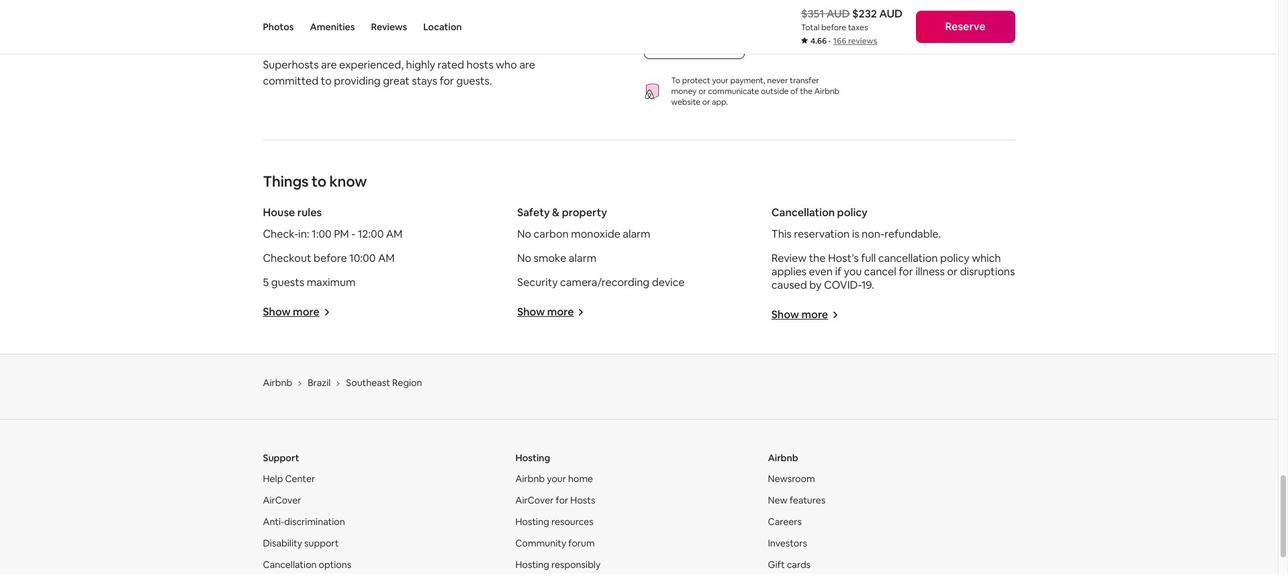 Task type: describe. For each thing, give the bounding box(es) containing it.
smoke
[[534, 252, 567, 266]]

166
[[834, 36, 847, 46]]

total
[[802, 22, 820, 33]]

brazil
[[308, 377, 331, 389]]

reviews
[[849, 36, 878, 46]]

policy inside 'review the host's full cancellation policy which applies even if you cancel for illness or disruptions caused by covid-19.'
[[941, 252, 970, 266]]

help
[[263, 473, 283, 485]]

monoxide
[[571, 227, 621, 242]]

disability support link
[[263, 538, 339, 550]]

$232 aud
[[853, 7, 903, 21]]

5 guests maximum
[[263, 276, 356, 290]]

guests
[[271, 276, 305, 290]]

stays
[[412, 74, 438, 88]]

hosting for hosting
[[516, 453, 551, 465]]

for inside 'review the host's full cancellation policy which applies even if you cancel for illness or disruptions caused by covid-19.'
[[899, 265, 914, 279]]

no for no carbon monoxide alarm
[[518, 227, 532, 242]]

property
[[562, 206, 608, 220]]

or for review
[[948, 265, 958, 279]]

community forum link
[[516, 538, 595, 550]]

$351 aud $232 aud total before taxes
[[802, 7, 903, 33]]

providing
[[334, 74, 381, 88]]

support
[[304, 538, 339, 550]]

maximum
[[307, 276, 356, 290]]

is
[[853, 227, 860, 242]]

non-
[[862, 227, 885, 242]]

to inside superhosts are experienced, highly rated hosts who are committed to providing great stays for guests.
[[321, 74, 332, 88]]

community forum
[[516, 538, 595, 550]]

new
[[768, 495, 788, 507]]

cancellation policy
[[772, 206, 868, 220]]

camera/recording
[[561, 276, 650, 290]]

never
[[768, 76, 789, 86]]

full
[[862, 252, 876, 266]]

1 are from the left
[[321, 58, 337, 72]]

cancellation for cancellation options
[[263, 559, 317, 571]]

responsibly
[[552, 559, 601, 571]]

4.66
[[811, 36, 827, 46]]

help center link
[[263, 473, 315, 485]]

0 horizontal spatial policy
[[838, 206, 868, 220]]

19.
[[862, 279, 875, 293]]

airbnb up aircover for hosts
[[516, 473, 545, 485]]

cancel
[[865, 265, 897, 279]]

2 horizontal spatial show more button
[[772, 308, 839, 322]]

aircover for aircover for hosts
[[516, 495, 554, 507]]

show more button for camera/recording
[[518, 305, 585, 319]]

house rules
[[263, 206, 322, 220]]

covid-
[[824, 279, 862, 293]]

superhosts are experienced, highly rated hosts who are committed to providing great stays for guests.
[[263, 58, 536, 88]]

newsroom
[[768, 473, 816, 485]]

the inside 'review the host's full cancellation policy which applies even if you cancel for illness or disruptions caused by covid-19.'
[[809, 252, 826, 266]]

region
[[392, 377, 422, 389]]

or for to
[[703, 97, 711, 108]]

hosting resources
[[516, 516, 594, 528]]

brazil link
[[308, 377, 331, 389]]

southeast region link
[[346, 377, 422, 389]]

show more for camera/recording
[[518, 305, 574, 319]]

show for security
[[518, 305, 545, 319]]

outside
[[761, 86, 789, 97]]

committed
[[263, 74, 319, 88]]

security camera/recording device
[[518, 276, 685, 290]]

reviews
[[371, 21, 407, 33]]

disruptions
[[961, 265, 1016, 279]]

hosts
[[571, 495, 596, 507]]

166 reviews button
[[834, 36, 878, 46]]

transfer
[[790, 76, 820, 86]]

photos button
[[263, 0, 294, 54]]

no carbon monoxide alarm
[[518, 227, 651, 242]]

cancellation for cancellation policy
[[772, 206, 835, 220]]

check-
[[263, 227, 298, 242]]

new features link
[[768, 495, 826, 507]]

things to know
[[263, 172, 367, 191]]

review the host's full cancellation policy which applies even if you cancel for illness or disruptions caused by covid-19.
[[772, 252, 1016, 293]]

device
[[652, 276, 685, 290]]

southeast region
[[346, 377, 422, 389]]

hosting responsibly
[[516, 559, 601, 571]]

reserve
[[946, 19, 986, 34]]

features
[[790, 495, 826, 507]]

anti-
[[263, 516, 284, 528]]

pm
[[334, 227, 349, 242]]

even
[[809, 265, 833, 279]]

hosting responsibly link
[[516, 559, 601, 571]]

airbnb link
[[263, 377, 292, 389]]

0 vertical spatial am
[[386, 227, 403, 242]]

investors link
[[768, 538, 808, 550]]

superhosts
[[263, 58, 319, 72]]

1 vertical spatial alarm
[[569, 252, 597, 266]]

investors
[[768, 538, 808, 550]]

1 vertical spatial your
[[547, 473, 566, 485]]

safety
[[518, 206, 550, 220]]

reserve button
[[916, 11, 1016, 43]]

house
[[263, 206, 295, 220]]

of
[[791, 86, 799, 97]]

aircover for aircover link
[[263, 495, 301, 507]]

things
[[263, 172, 309, 191]]

help center
[[263, 473, 315, 485]]



Task type: vqa. For each thing, say whether or not it's contained in the screenshot.


Task type: locate. For each thing, give the bounding box(es) containing it.
show more button down by
[[772, 308, 839, 322]]

0 vertical spatial alarm
[[623, 227, 651, 242]]

1 horizontal spatial are
[[520, 58, 536, 72]]

or inside 'review the host's full cancellation policy which applies even if you cancel for illness or disruptions caused by covid-19.'
[[948, 265, 958, 279]]

2 horizontal spatial more
[[802, 308, 829, 322]]

safety & property
[[518, 206, 608, 220]]

3 hosting from the top
[[516, 559, 550, 571]]

who
[[496, 58, 517, 72]]

0 vertical spatial before
[[822, 22, 847, 33]]

show more button down the guests
[[263, 305, 331, 319]]

1 horizontal spatial for
[[556, 495, 569, 507]]

policy left which
[[941, 252, 970, 266]]

0 vertical spatial policy
[[838, 206, 868, 220]]

to left know
[[312, 172, 327, 191]]

1 horizontal spatial aircover
[[516, 495, 554, 507]]

home
[[569, 473, 593, 485]]

cancellation up the reservation
[[772, 206, 835, 220]]

1 vertical spatial policy
[[941, 252, 970, 266]]

hosting resources link
[[516, 516, 594, 528]]

experienced,
[[339, 58, 404, 72]]

&
[[552, 206, 560, 220]]

host's
[[829, 252, 859, 266]]

1 vertical spatial am
[[378, 252, 395, 266]]

1 no from the top
[[518, 227, 532, 242]]

1 horizontal spatial show
[[518, 305, 545, 319]]

1 vertical spatial no
[[518, 252, 532, 266]]

1 horizontal spatial show more button
[[518, 305, 585, 319]]

show down "caused"
[[772, 308, 800, 322]]

careers
[[768, 516, 802, 528]]

amenities
[[310, 21, 355, 33]]

no down safety
[[518, 227, 532, 242]]

which
[[972, 252, 1002, 266]]

reservation
[[794, 227, 850, 242]]

this
[[772, 227, 792, 242]]

highly
[[406, 58, 436, 72]]

0 vertical spatial no
[[518, 227, 532, 242]]

am right 12:00
[[386, 227, 403, 242]]

newsroom link
[[768, 473, 816, 485]]

10:00
[[349, 252, 376, 266]]

5
[[263, 276, 269, 290]]

more down by
[[802, 308, 829, 322]]

caused
[[772, 279, 808, 293]]

check-in: 1:00 pm - 12:00 am
[[263, 227, 403, 242]]

know
[[330, 172, 367, 191]]

am right 10:00
[[378, 252, 395, 266]]

2 horizontal spatial for
[[899, 265, 914, 279]]

airbnb up newsroom
[[768, 453, 799, 465]]

taxes
[[849, 22, 869, 33]]

show more button for guests
[[263, 305, 331, 319]]

1 aircover from the left
[[263, 495, 301, 507]]

show for 5
[[263, 305, 291, 319]]

1 horizontal spatial policy
[[941, 252, 970, 266]]

alarm right the monoxide
[[623, 227, 651, 242]]

airbnb inside to protect your payment, never transfer money or communicate outside of the airbnb website or app.
[[815, 86, 840, 97]]

1 vertical spatial to
[[312, 172, 327, 191]]

support
[[263, 453, 299, 465]]

0 horizontal spatial aircover
[[263, 495, 301, 507]]

show down security
[[518, 305, 545, 319]]

alarm down no carbon monoxide alarm
[[569, 252, 597, 266]]

security
[[518, 276, 558, 290]]

no
[[518, 227, 532, 242], [518, 252, 532, 266]]

hosting down community
[[516, 559, 550, 571]]

0 horizontal spatial show
[[263, 305, 291, 319]]

aircover for hosts link
[[516, 495, 596, 507]]

no smoke alarm
[[518, 252, 597, 266]]

are right who
[[520, 58, 536, 72]]

illness
[[916, 265, 945, 279]]

cancellation
[[772, 206, 835, 220], [263, 559, 317, 571]]

1 horizontal spatial before
[[822, 22, 847, 33]]

carbon
[[534, 227, 569, 242]]

money
[[672, 86, 697, 97]]

0 horizontal spatial show more
[[263, 305, 320, 319]]

if
[[836, 265, 842, 279]]

to protect your payment, never transfer money or communicate outside of the airbnb website or app.
[[672, 76, 840, 108]]

location button
[[424, 0, 462, 54]]

more for guests
[[293, 305, 320, 319]]

photos
[[263, 21, 294, 33]]

payment,
[[731, 76, 766, 86]]

aircover down help center
[[263, 495, 301, 507]]

before
[[822, 22, 847, 33], [314, 252, 347, 266]]

anti-discrimination
[[263, 516, 345, 528]]

hosting up community
[[516, 516, 550, 528]]

0 horizontal spatial show more button
[[263, 305, 331, 319]]

cancellation down disability
[[263, 559, 317, 571]]

gift
[[768, 559, 785, 571]]

hosts
[[467, 58, 494, 72]]

show down the 5
[[263, 305, 291, 319]]

no left smoke
[[518, 252, 532, 266]]

1 horizontal spatial alarm
[[623, 227, 651, 242]]

for left illness
[[899, 265, 914, 279]]

0 vertical spatial to
[[321, 74, 332, 88]]

-
[[352, 227, 356, 242]]

0 vertical spatial cancellation
[[772, 206, 835, 220]]

policy
[[838, 206, 868, 220], [941, 252, 970, 266]]

protect
[[683, 76, 711, 86]]

no for no smoke alarm
[[518, 252, 532, 266]]

4.66 · 166 reviews
[[811, 36, 878, 46]]

1 vertical spatial the
[[809, 252, 826, 266]]

for inside superhosts are experienced, highly rated hosts who are committed to providing great stays for guests.
[[440, 74, 454, 88]]

refundable.
[[885, 227, 942, 242]]

airbnb your home
[[516, 473, 593, 485]]

airbnb right of at right top
[[815, 86, 840, 97]]

2 are from the left
[[520, 58, 536, 72]]

policy up is
[[838, 206, 868, 220]]

you
[[844, 265, 862, 279]]

1 vertical spatial hosting
[[516, 516, 550, 528]]

resources
[[552, 516, 594, 528]]

the right of at right top
[[801, 86, 813, 97]]

airbnb left brazil link
[[263, 377, 292, 389]]

2 vertical spatial for
[[556, 495, 569, 507]]

1 horizontal spatial your
[[712, 76, 729, 86]]

hosting up 'airbnb your home'
[[516, 453, 551, 465]]

0 horizontal spatial before
[[314, 252, 347, 266]]

your
[[712, 76, 729, 86], [547, 473, 566, 485]]

are up providing
[[321, 58, 337, 72]]

2 aircover from the left
[[516, 495, 554, 507]]

great
[[383, 74, 410, 88]]

show more down "caused"
[[772, 308, 829, 322]]

0 horizontal spatial alarm
[[569, 252, 597, 266]]

aircover down 'airbnb your home'
[[516, 495, 554, 507]]

1 vertical spatial before
[[314, 252, 347, 266]]

before inside $351 aud $232 aud total before taxes
[[822, 22, 847, 33]]

0 horizontal spatial are
[[321, 58, 337, 72]]

2 horizontal spatial show
[[772, 308, 800, 322]]

1 horizontal spatial more
[[548, 305, 574, 319]]

before up ·
[[822, 22, 847, 33]]

0 horizontal spatial your
[[547, 473, 566, 485]]

community
[[516, 538, 567, 550]]

12:00
[[358, 227, 384, 242]]

disability support
[[263, 538, 339, 550]]

more
[[293, 305, 320, 319], [548, 305, 574, 319], [802, 308, 829, 322]]

for left hosts
[[556, 495, 569, 507]]

show more button down security
[[518, 305, 585, 319]]

disability
[[263, 538, 302, 550]]

more for camera/recording
[[548, 305, 574, 319]]

2 no from the top
[[518, 252, 532, 266]]

the inside to protect your payment, never transfer money or communicate outside of the airbnb website or app.
[[801, 86, 813, 97]]

for down rated
[[440, 74, 454, 88]]

0 horizontal spatial more
[[293, 305, 320, 319]]

show
[[263, 305, 291, 319], [518, 305, 545, 319], [772, 308, 800, 322]]

to
[[672, 76, 681, 86]]

aircover link
[[263, 495, 301, 507]]

0 horizontal spatial cancellation
[[263, 559, 317, 571]]

am
[[386, 227, 403, 242], [378, 252, 395, 266]]

0 horizontal spatial for
[[440, 74, 454, 88]]

show more for guests
[[263, 305, 320, 319]]

$351 aud
[[802, 7, 850, 21]]

0 vertical spatial hosting
[[516, 453, 551, 465]]

0 vertical spatial your
[[712, 76, 729, 86]]

more down the 5 guests maximum
[[293, 305, 320, 319]]

or right illness
[[948, 265, 958, 279]]

the
[[801, 86, 813, 97], [809, 252, 826, 266]]

or right money
[[699, 86, 707, 97]]

show more down security
[[518, 305, 574, 319]]

aircover for hosts
[[516, 495, 596, 507]]

1 horizontal spatial show more
[[518, 305, 574, 319]]

review
[[772, 252, 807, 266]]

your up 'app.'
[[712, 76, 729, 86]]

1 vertical spatial cancellation
[[263, 559, 317, 571]]

hosting for hosting responsibly
[[516, 559, 550, 571]]

show more down the guests
[[263, 305, 320, 319]]

0 vertical spatial the
[[801, 86, 813, 97]]

airbnb
[[815, 86, 840, 97], [263, 377, 292, 389], [768, 453, 799, 465], [516, 473, 545, 485]]

2 vertical spatial hosting
[[516, 559, 550, 571]]

2 horizontal spatial show more
[[772, 308, 829, 322]]

or left 'app.'
[[703, 97, 711, 108]]

cancellation options link
[[263, 559, 352, 571]]

guests.
[[457, 74, 492, 88]]

hosting for hosting resources
[[516, 516, 550, 528]]

your up aircover for hosts link
[[547, 473, 566, 485]]

0 vertical spatial for
[[440, 74, 454, 88]]

the down the reservation
[[809, 252, 826, 266]]

for
[[440, 74, 454, 88], [899, 265, 914, 279], [556, 495, 569, 507]]

show more button
[[263, 305, 331, 319], [518, 305, 585, 319], [772, 308, 839, 322]]

before up maximum
[[314, 252, 347, 266]]

to left providing
[[321, 74, 332, 88]]

gift cards
[[768, 559, 811, 571]]

this reservation is non-refundable.
[[772, 227, 942, 242]]

forum
[[569, 538, 595, 550]]

1 horizontal spatial cancellation
[[772, 206, 835, 220]]

more down security
[[548, 305, 574, 319]]

1 hosting from the top
[[516, 453, 551, 465]]

options
[[319, 559, 352, 571]]

2 hosting from the top
[[516, 516, 550, 528]]

checkout
[[263, 252, 311, 266]]

1 vertical spatial for
[[899, 265, 914, 279]]

your inside to protect your payment, never transfer money or communicate outside of the airbnb website or app.
[[712, 76, 729, 86]]



